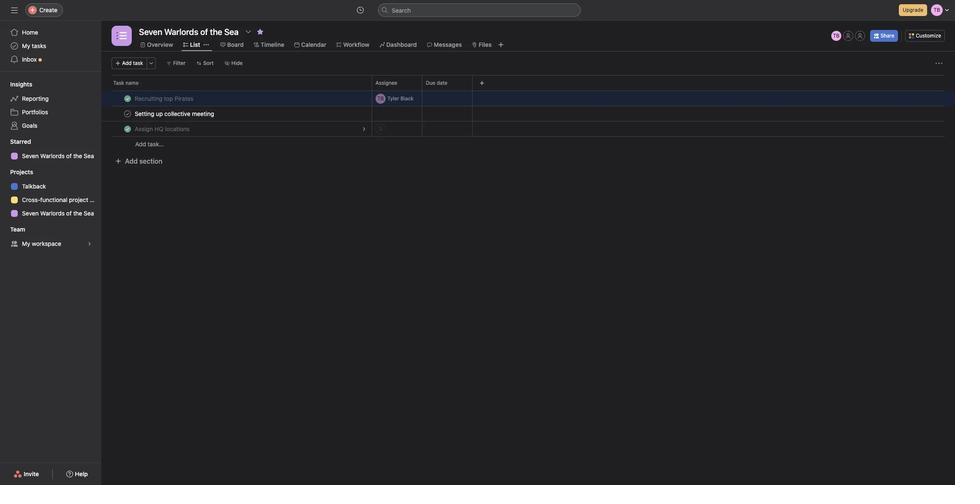 Task type: locate. For each thing, give the bounding box(es) containing it.
reporting
[[22, 95, 49, 102]]

filter
[[173, 60, 186, 66]]

None text field
[[137, 24, 241, 39]]

my inside global element
[[22, 42, 30, 49]]

calendar
[[301, 41, 326, 48]]

0 vertical spatial seven warlords of the sea link
[[5, 150, 96, 163]]

1 vertical spatial warlords
[[40, 210, 65, 217]]

timeline
[[261, 41, 284, 48]]

seven warlords of the sea inside the starred "element"
[[22, 153, 94, 160]]

1 vertical spatial completed image
[[123, 124, 133, 134]]

warlords down 'goals' link
[[40, 153, 65, 160]]

seven
[[22, 153, 39, 160], [22, 210, 39, 217]]

seven inside the starred "element"
[[22, 153, 39, 160]]

add inside 'button'
[[122, 60, 132, 66]]

0 vertical spatial my
[[22, 42, 30, 49]]

seven warlords of the sea down 'goals' link
[[22, 153, 94, 160]]

completed image for assign hq locations text field
[[123, 124, 133, 134]]

team button
[[0, 226, 25, 234]]

Completed checkbox
[[123, 94, 133, 104], [123, 124, 133, 134]]

talkback link
[[5, 180, 96, 194]]

seven warlords of the sea link down 'goals' link
[[5, 150, 96, 163]]

upgrade
[[903, 7, 924, 13]]

seven down cross-
[[22, 210, 39, 217]]

2 sea from the top
[[84, 210, 94, 217]]

remove from starred image
[[257, 28, 264, 35]]

warlords down cross-functional project plan link
[[40, 210, 65, 217]]

hide button
[[221, 57, 247, 69]]

dashboard
[[386, 41, 417, 48]]

0 vertical spatial tb
[[833, 33, 840, 39]]

files link
[[472, 40, 492, 49]]

the for seven warlords of the sea link within the starred "element"
[[73, 153, 82, 160]]

1 vertical spatial seven
[[22, 210, 39, 217]]

the inside "element"
[[73, 153, 82, 160]]

my inside teams element
[[22, 240, 30, 248]]

add left task
[[122, 60, 132, 66]]

recruiting top pirates cell
[[101, 91, 372, 106]]

talkback
[[22, 183, 46, 190]]

completed checkbox down completed icon
[[123, 124, 133, 134]]

files
[[479, 41, 492, 48]]

seven down starred
[[22, 153, 39, 160]]

row
[[101, 75, 955, 91], [112, 90, 945, 91], [101, 91, 955, 106], [101, 106, 955, 122], [101, 121, 955, 137]]

home
[[22, 29, 38, 36]]

2 seven from the top
[[22, 210, 39, 217]]

completed checkbox for assign hq locations text field
[[123, 124, 133, 134]]

completed image down completed icon
[[123, 124, 133, 134]]

1 vertical spatial my
[[22, 240, 30, 248]]

add section button
[[112, 154, 166, 169]]

global element
[[0, 21, 101, 71]]

1 vertical spatial sea
[[84, 210, 94, 217]]

0 vertical spatial sea
[[84, 153, 94, 160]]

portfolios link
[[5, 106, 96, 119]]

sort button
[[193, 57, 218, 69]]

Setting up collective meeting text field
[[133, 110, 217, 118]]

1 warlords from the top
[[40, 153, 65, 160]]

add task… row
[[101, 136, 955, 152]]

the inside projects element
[[73, 210, 82, 217]]

add for add section
[[125, 158, 138, 165]]

1 completed image from the top
[[123, 94, 133, 104]]

1 vertical spatial seven warlords of the sea link
[[5, 207, 96, 221]]

0 vertical spatial seven
[[22, 153, 39, 160]]

add task button
[[112, 57, 147, 69]]

completed checkbox inside 'recruiting top pirates' "cell"
[[123, 94, 133, 104]]

hide sidebar image
[[11, 7, 18, 14]]

my tasks link
[[5, 39, 96, 53]]

1 seven warlords of the sea link from the top
[[5, 150, 96, 163]]

completed image
[[123, 109, 133, 119]]

add section
[[125, 158, 162, 165]]

1 vertical spatial add
[[135, 141, 146, 148]]

2 vertical spatial add
[[125, 158, 138, 165]]

2 my from the top
[[22, 240, 30, 248]]

the down the project
[[73, 210, 82, 217]]

sea inside the starred "element"
[[84, 153, 94, 160]]

invite
[[24, 471, 39, 478]]

due
[[426, 80, 435, 86]]

seven warlords of the sea for seven warlords of the sea link within the starred "element"
[[22, 153, 94, 160]]

Search tasks, projects, and more text field
[[378, 3, 581, 17]]

my
[[22, 42, 30, 49], [22, 240, 30, 248]]

completed image up completed checkbox
[[123, 94, 133, 104]]

workflow link
[[337, 40, 370, 49]]

board link
[[220, 40, 244, 49]]

setting up collective meeting cell
[[101, 106, 372, 122]]

add inside "row"
[[135, 141, 146, 148]]

customize
[[916, 33, 941, 39]]

2 seven warlords of the sea from the top
[[22, 210, 94, 217]]

seven warlords of the sea down cross-functional project plan
[[22, 210, 94, 217]]

1 vertical spatial completed checkbox
[[123, 124, 133, 134]]

the
[[73, 153, 82, 160], [73, 210, 82, 217]]

completed image
[[123, 94, 133, 104], [123, 124, 133, 134]]

0 vertical spatial completed image
[[123, 94, 133, 104]]

tab actions image
[[204, 42, 209, 47]]

timeline link
[[254, 40, 284, 49]]

warlords
[[40, 153, 65, 160], [40, 210, 65, 217]]

my for my tasks
[[22, 42, 30, 49]]

more actions image
[[149, 61, 154, 66]]

of
[[66, 153, 72, 160], [66, 210, 72, 217]]

0 vertical spatial the
[[73, 153, 82, 160]]

1 the from the top
[[73, 153, 82, 160]]

seven inside projects element
[[22, 210, 39, 217]]

1 horizontal spatial tb
[[833, 33, 840, 39]]

sea inside projects element
[[84, 210, 94, 217]]

0 vertical spatial seven warlords of the sea
[[22, 153, 94, 160]]

0 vertical spatial add
[[122, 60, 132, 66]]

1 vertical spatial the
[[73, 210, 82, 217]]

seven warlords of the sea
[[22, 153, 94, 160], [22, 210, 94, 217]]

inbox link
[[5, 53, 96, 66]]

1 vertical spatial tb
[[377, 95, 384, 102]]

the down 'goals' link
[[73, 153, 82, 160]]

of down 'goals' link
[[66, 153, 72, 160]]

of down cross-functional project plan
[[66, 210, 72, 217]]

add
[[122, 60, 132, 66], [135, 141, 146, 148], [125, 158, 138, 165]]

0 horizontal spatial tb
[[377, 95, 384, 102]]

1 my from the top
[[22, 42, 30, 49]]

my down team
[[22, 240, 30, 248]]

Assign HQ locations text field
[[133, 125, 192, 133]]

sort
[[203, 60, 214, 66]]

my workspace
[[22, 240, 61, 248]]

2 seven warlords of the sea link from the top
[[5, 207, 96, 221]]

1 vertical spatial seven warlords of the sea
[[22, 210, 94, 217]]

1 sea from the top
[[84, 153, 94, 160]]

my tasks
[[22, 42, 46, 49]]

2 warlords from the top
[[40, 210, 65, 217]]

of inside the starred "element"
[[66, 153, 72, 160]]

2 completed checkbox from the top
[[123, 124, 133, 134]]

seven warlords of the sea inside projects element
[[22, 210, 94, 217]]

messages
[[434, 41, 462, 48]]

add task… button
[[135, 140, 164, 149]]

Completed checkbox
[[123, 109, 133, 119]]

add left task…
[[135, 141, 146, 148]]

add for add task…
[[135, 141, 146, 148]]

completed checkbox inside the assign hq locations 'cell'
[[123, 124, 133, 134]]

completed image inside 'recruiting top pirates' "cell"
[[123, 94, 133, 104]]

tb
[[833, 33, 840, 39], [377, 95, 384, 102]]

see details, my workspace image
[[87, 242, 92, 247]]

2 of from the top
[[66, 210, 72, 217]]

upgrade button
[[899, 4, 927, 16]]

0 vertical spatial warlords
[[40, 153, 65, 160]]

create button
[[25, 3, 63, 17]]

reporting link
[[5, 92, 96, 106]]

home link
[[5, 26, 96, 39]]

1 seven from the top
[[22, 153, 39, 160]]

seven warlords of the sea link
[[5, 150, 96, 163], [5, 207, 96, 221]]

starred
[[10, 138, 31, 145]]

my left tasks on the left of the page
[[22, 42, 30, 49]]

1 of from the top
[[66, 153, 72, 160]]

1 seven warlords of the sea from the top
[[22, 153, 94, 160]]

warlords inside projects element
[[40, 210, 65, 217]]

0 vertical spatial completed checkbox
[[123, 94, 133, 104]]

add tab image
[[498, 41, 504, 48]]

2 completed image from the top
[[123, 124, 133, 134]]

customize button
[[906, 30, 945, 42]]

list image
[[117, 31, 127, 41]]

add field image
[[480, 81, 485, 86]]

sea
[[84, 153, 94, 160], [84, 210, 94, 217]]

2 the from the top
[[73, 210, 82, 217]]

seven for seven warlords of the sea link within the starred "element"
[[22, 153, 39, 160]]

plan
[[90, 196, 101, 204]]

1 vertical spatial of
[[66, 210, 72, 217]]

the for 2nd seven warlords of the sea link
[[73, 210, 82, 217]]

seven warlords of the sea link down functional
[[5, 207, 96, 221]]

completed checkbox up completed checkbox
[[123, 94, 133, 104]]

of inside projects element
[[66, 210, 72, 217]]

my workspace link
[[5, 237, 96, 251]]

1 completed checkbox from the top
[[123, 94, 133, 104]]

0 vertical spatial of
[[66, 153, 72, 160]]

task
[[133, 60, 143, 66]]

section
[[139, 158, 162, 165]]

row containing tb
[[101, 91, 955, 106]]

add left section
[[125, 158, 138, 165]]



Task type: describe. For each thing, give the bounding box(es) containing it.
details image
[[362, 127, 367, 132]]

teams element
[[0, 222, 101, 253]]

name
[[126, 80, 139, 86]]

tb inside the header untitled section tree grid
[[377, 95, 384, 102]]

projects
[[10, 169, 33, 176]]

inbox
[[22, 56, 37, 63]]

starred button
[[0, 138, 31, 146]]

add task
[[122, 60, 143, 66]]

starred element
[[0, 134, 101, 165]]

due date
[[426, 80, 447, 86]]

calendar link
[[294, 40, 326, 49]]

tasks
[[32, 42, 46, 49]]

insights
[[10, 81, 32, 88]]

seven for 2nd seven warlords of the sea link
[[22, 210, 39, 217]]

show options image
[[245, 28, 252, 35]]

task name
[[113, 80, 139, 86]]

projects button
[[0, 168, 33, 177]]

tb button
[[831, 31, 842, 41]]

add task…
[[135, 141, 164, 148]]

messages link
[[427, 40, 462, 49]]

history image
[[357, 7, 364, 14]]

date
[[437, 80, 447, 86]]

seven warlords of the sea for 2nd seven warlords of the sea link
[[22, 210, 94, 217]]

completed checkbox for recruiting top pirates text field
[[123, 94, 133, 104]]

assign hq locations cell
[[101, 121, 372, 137]]

sea for 2nd seven warlords of the sea link
[[84, 210, 94, 217]]

goals link
[[5, 119, 96, 133]]

workspace
[[32, 240, 61, 248]]

tyler black
[[387, 95, 414, 102]]

tb inside button
[[833, 33, 840, 39]]

share
[[881, 33, 895, 39]]

my for my workspace
[[22, 240, 30, 248]]

workflow
[[343, 41, 370, 48]]

seven warlords of the sea link inside the starred "element"
[[5, 150, 96, 163]]

tyler
[[387, 95, 399, 102]]

insights button
[[0, 80, 32, 89]]

black
[[401, 95, 414, 102]]

board
[[227, 41, 244, 48]]

header untitled section tree grid
[[101, 91, 955, 152]]

row containing task name
[[101, 75, 955, 91]]

completed image for recruiting top pirates text field
[[123, 94, 133, 104]]

more actions image
[[936, 60, 943, 67]]

dashboard link
[[380, 40, 417, 49]]

hide
[[231, 60, 243, 66]]

portfolios
[[22, 109, 48, 116]]

cross-
[[22, 196, 40, 204]]

functional
[[40, 196, 67, 204]]

filter button
[[163, 57, 189, 69]]

cross-functional project plan link
[[5, 194, 101, 207]]

create
[[39, 6, 57, 14]]

add for add task
[[122, 60, 132, 66]]

insights element
[[0, 77, 101, 134]]

projects element
[[0, 165, 101, 222]]

team
[[10, 226, 25, 233]]

help button
[[61, 467, 93, 483]]

warlords inside the starred "element"
[[40, 153, 65, 160]]

task…
[[148, 141, 164, 148]]

invite button
[[8, 467, 44, 483]]

assignee
[[376, 80, 397, 86]]

help
[[75, 471, 88, 478]]

of for seven warlords of the sea link within the starred "element"
[[66, 153, 72, 160]]

Recruiting top Pirates text field
[[133, 94, 196, 103]]

project
[[69, 196, 88, 204]]

list link
[[183, 40, 200, 49]]

cross-functional project plan
[[22, 196, 101, 204]]

task
[[113, 80, 124, 86]]

overview
[[147, 41, 173, 48]]

goals
[[22, 122, 37, 129]]

sea for seven warlords of the sea link within the starred "element"
[[84, 153, 94, 160]]

of for 2nd seven warlords of the sea link
[[66, 210, 72, 217]]

list
[[190, 41, 200, 48]]

overview link
[[140, 40, 173, 49]]

share button
[[870, 30, 898, 42]]



Task type: vqa. For each thing, say whether or not it's contained in the screenshot.
NEW INSIGHTS icon on the top left of the page
no



